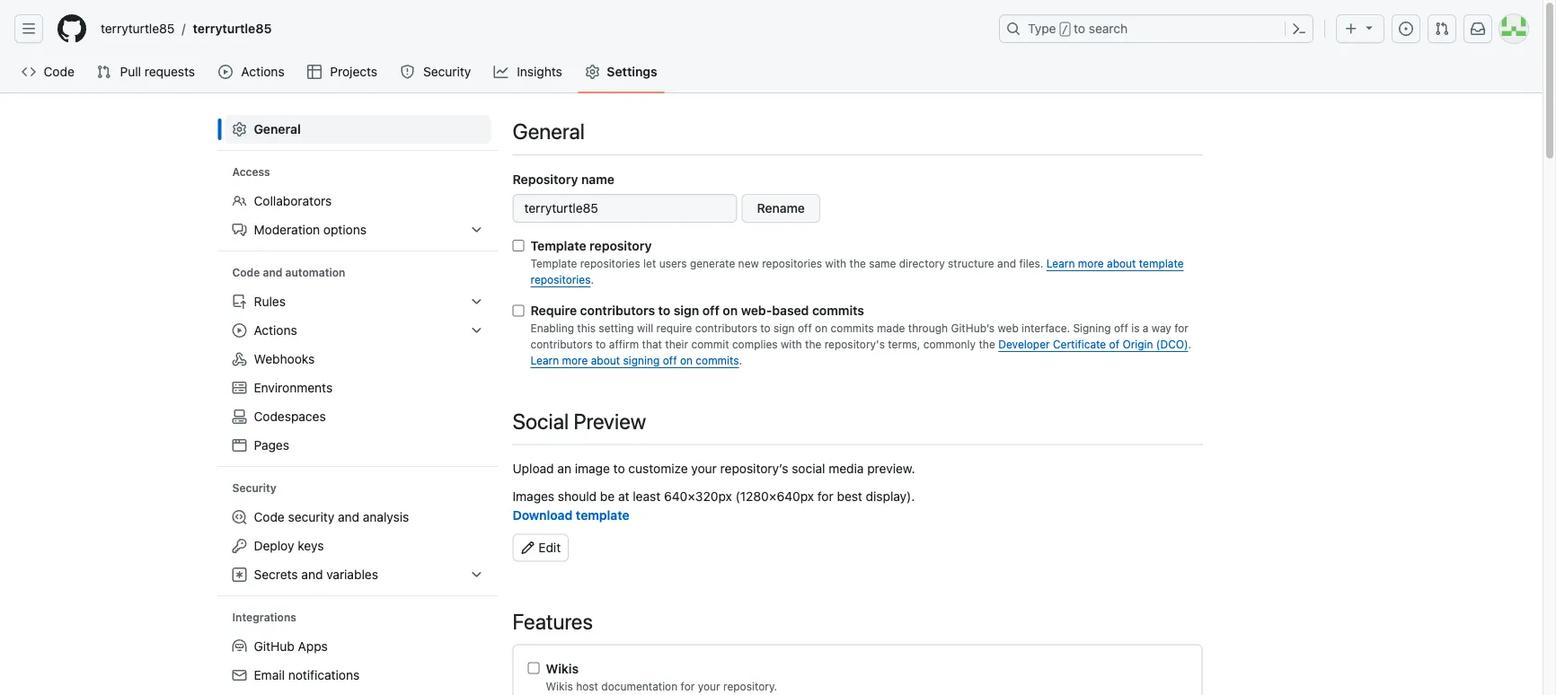 Task type: describe. For each thing, give the bounding box(es) containing it.
template for template repository
[[531, 239, 586, 253]]

terms,
[[888, 338, 921, 351]]

deploy
[[254, 539, 294, 554]]

0 horizontal spatial general
[[254, 122, 301, 137]]

security
[[288, 510, 334, 525]]

made
[[877, 322, 905, 335]]

notifications
[[288, 668, 360, 683]]

documentation
[[602, 680, 678, 693]]

pull requests
[[120, 64, 195, 79]]

2 horizontal spatial the
[[979, 338, 996, 351]]

1 terryturtle85 from the left
[[101, 21, 175, 36]]

pages link
[[225, 431, 491, 460]]

sign inside the enabling this setting will require contributors to sign off on commits made through github's web interface. signing off is a way for contributors to affirm that their commit complies with the repository's terms, commonly the
[[774, 322, 795, 335]]

learn inside learn more about template repositories
[[1047, 257, 1075, 270]]

require
[[657, 322, 692, 335]]

download template link
[[513, 508, 630, 523]]

analysis
[[363, 510, 409, 525]]

actions inside actions "link"
[[241, 64, 285, 79]]

developer
[[999, 338, 1050, 351]]

projects link
[[300, 58, 386, 85]]

/ for terryturtle85
[[182, 21, 186, 36]]

template repository
[[531, 239, 652, 253]]

codespaces
[[254, 409, 326, 424]]

rules
[[254, 294, 286, 309]]

based
[[772, 303, 809, 318]]

repository
[[513, 172, 578, 186]]

their
[[665, 338, 689, 351]]

require contributors to sign off on web-based commits
[[531, 303, 865, 318]]

git pull request image inside pull requests link
[[96, 65, 111, 79]]

actions inside actions dropdown button
[[254, 323, 297, 338]]

should
[[558, 489, 597, 504]]

preview.
[[867, 461, 915, 476]]

terryturtle85 / terryturtle85
[[101, 21, 272, 36]]

issue opened image
[[1399, 22, 1414, 36]]

require
[[531, 303, 577, 318]]

off left is
[[1114, 322, 1129, 335]]

setting
[[599, 322, 634, 335]]

web-
[[741, 303, 772, 318]]

settings
[[607, 64, 658, 79]]

to left search
[[1074, 21, 1086, 36]]

upload
[[513, 461, 554, 476]]

security link
[[393, 58, 480, 85]]

webhooks
[[254, 352, 315, 367]]

off up the commit
[[703, 303, 720, 318]]

keys
[[298, 539, 324, 554]]

to up require
[[658, 303, 671, 318]]

images
[[513, 489, 555, 504]]

off inside developer certificate of origin (dco) . learn more about signing off on commits .
[[663, 355, 677, 367]]

way
[[1152, 322, 1172, 335]]

automation
[[285, 266, 345, 279]]

signing
[[1073, 322, 1111, 335]]

to up complies
[[761, 322, 771, 335]]

access list
[[225, 187, 491, 244]]

features
[[513, 609, 593, 634]]

an
[[558, 461, 572, 476]]

on inside the enabling this setting will require contributors to sign off on commits made through github's web interface. signing off is a way for contributors to affirm that their commit complies with the repository's terms, commonly the
[[815, 322, 828, 335]]

(dco)
[[1156, 338, 1189, 351]]

insights
[[517, 64, 562, 79]]

social preview
[[513, 408, 646, 434]]

moderation options
[[254, 222, 367, 237]]

certificate
[[1053, 338, 1106, 351]]

2 vertical spatial contributors
[[531, 338, 593, 351]]

least
[[633, 489, 661, 504]]

general link
[[225, 115, 491, 144]]

webhook image
[[232, 352, 247, 367]]

social
[[792, 461, 825, 476]]

environments link
[[225, 374, 491, 403]]

social
[[513, 408, 569, 434]]

people image
[[232, 194, 247, 208]]

pull requests link
[[89, 58, 204, 85]]

command palette image
[[1292, 22, 1307, 36]]

rename button
[[742, 194, 820, 223]]

0 vertical spatial git pull request image
[[1435, 22, 1450, 36]]

type / to search
[[1028, 21, 1128, 36]]

shield image
[[400, 65, 415, 79]]

secrets and variables button
[[225, 561, 491, 590]]

apps
[[298, 639, 328, 654]]

same
[[869, 257, 896, 270]]

1 wikis from the top
[[546, 661, 579, 676]]

0 vertical spatial commits
[[812, 303, 865, 318]]

webhooks link
[[225, 345, 491, 374]]

gear image
[[585, 65, 600, 79]]

more inside developer certificate of origin (dco) . learn more about signing off on commits .
[[562, 355, 588, 367]]

commits inside developer certificate of origin (dco) . learn more about signing off on commits .
[[696, 355, 739, 367]]

repository
[[590, 239, 652, 253]]

upload an image to customize your repository's social media preview.
[[513, 461, 915, 476]]

list containing terryturtle85 / terryturtle85
[[93, 14, 989, 43]]

at
[[618, 489, 630, 504]]

email notifications
[[254, 668, 360, 683]]

code security and analysis
[[254, 510, 409, 525]]

repository name
[[513, 172, 615, 186]]

email notifications link
[[225, 661, 491, 690]]

interface.
[[1022, 322, 1070, 335]]

with inside the enabling this setting will require contributors to sign off on commits made through github's web interface. signing off is a way for contributors to affirm that their commit complies with the repository's terms, commonly the
[[781, 338, 802, 351]]

image
[[575, 461, 610, 476]]

customize
[[629, 461, 688, 476]]

options
[[323, 222, 367, 237]]

settings link
[[578, 58, 665, 85]]

code for code
[[44, 64, 74, 79]]

pages
[[254, 438, 289, 453]]

environments
[[254, 381, 333, 395]]

template inside learn more about template repositories
[[1139, 257, 1184, 270]]

complies
[[732, 338, 778, 351]]

secrets and variables
[[254, 567, 378, 582]]

of
[[1109, 338, 1120, 351]]

graph image
[[494, 65, 508, 79]]

and left files.
[[998, 257, 1016, 270]]

0 vertical spatial security
[[423, 64, 471, 79]]

developer certificate of origin (dco) . learn more about signing off on commits .
[[531, 338, 1192, 367]]

plus image
[[1344, 22, 1359, 36]]

repository's
[[825, 338, 885, 351]]

affirm
[[609, 338, 639, 351]]

integrations
[[232, 612, 296, 624]]

edit button
[[513, 534, 1203, 562]]

0 horizontal spatial .
[[591, 274, 594, 286]]



Task type: locate. For each thing, give the bounding box(es) containing it.
0 vertical spatial with
[[825, 257, 847, 270]]

0 horizontal spatial sign
[[674, 303, 699, 318]]

projects
[[330, 64, 378, 79]]

web
[[998, 322, 1019, 335]]

0 vertical spatial for
[[1175, 322, 1189, 335]]

media
[[829, 461, 864, 476]]

moderation options button
[[225, 216, 491, 244]]

1 horizontal spatial terryturtle85 link
[[186, 14, 279, 43]]

sign up require
[[674, 303, 699, 318]]

hubot image
[[232, 640, 247, 654]]

your for customize
[[691, 461, 717, 476]]

with down based
[[781, 338, 802, 351]]

on inside developer certificate of origin (dco) . learn more about signing off on commits .
[[680, 355, 693, 367]]

about
[[1107, 257, 1136, 270], [591, 355, 620, 367]]

server image
[[232, 381, 247, 395]]

1 horizontal spatial terryturtle85
[[193, 21, 272, 36]]

repositories down repository
[[580, 257, 640, 270]]

learn down the enabling
[[531, 355, 559, 367]]

list
[[93, 14, 989, 43]]

git pull request image left notifications image
[[1435, 22, 1450, 36]]

enabling this setting will require contributors to sign off on commits made through github's web interface. signing off is a way for contributors to affirm that their commit complies with the repository's terms, commonly the
[[531, 322, 1189, 351]]

browser image
[[232, 439, 247, 453]]

code inside security list
[[254, 510, 285, 525]]

template
[[531, 239, 586, 253], [531, 257, 577, 270]]

developer certificate of origin (dco) link
[[999, 338, 1189, 351]]

notifications image
[[1471, 22, 1486, 36]]

on
[[723, 303, 738, 318], [815, 322, 828, 335], [680, 355, 693, 367]]

learn inside developer certificate of origin (dco) . learn more about signing off on commits .
[[531, 355, 559, 367]]

0 horizontal spatial template
[[576, 508, 630, 523]]

1 horizontal spatial for
[[818, 489, 834, 504]]

0 horizontal spatial terryturtle85 link
[[93, 14, 182, 43]]

contributors up the commit
[[695, 322, 758, 335]]

wikis left host
[[546, 680, 573, 693]]

1 horizontal spatial general
[[513, 119, 585, 144]]

wikis
[[546, 661, 579, 676], [546, 680, 573, 693]]

play image
[[218, 65, 233, 79]]

terryturtle85 up pull
[[101, 21, 175, 36]]

contributors down the enabling
[[531, 338, 593, 351]]

1 horizontal spatial template
[[1139, 257, 1184, 270]]

collaborators
[[254, 194, 332, 208]]

1 vertical spatial about
[[591, 355, 620, 367]]

template down template repository
[[531, 257, 577, 270]]

the down based
[[805, 338, 822, 351]]

1 vertical spatial more
[[562, 355, 588, 367]]

1 horizontal spatial security
[[423, 64, 471, 79]]

template right template repository option
[[531, 239, 586, 253]]

github apps link
[[225, 633, 491, 661]]

2 horizontal spatial for
[[1175, 322, 1189, 335]]

triangle down image
[[1362, 20, 1377, 35]]

template up way at the right
[[1139, 257, 1184, 270]]

1 vertical spatial commits
[[831, 322, 874, 335]]

integrations list
[[225, 633, 491, 690]]

commits
[[812, 303, 865, 318], [831, 322, 874, 335], [696, 355, 739, 367]]

on up repository's
[[815, 322, 828, 335]]

1 horizontal spatial /
[[1062, 23, 1068, 36]]

1 horizontal spatial sign
[[774, 322, 795, 335]]

0 horizontal spatial git pull request image
[[96, 65, 111, 79]]

access
[[232, 166, 270, 178]]

2 vertical spatial on
[[680, 355, 693, 367]]

your
[[691, 461, 717, 476], [698, 680, 720, 693]]

code right code icon
[[44, 64, 74, 79]]

type
[[1028, 21, 1056, 36]]

1 vertical spatial for
[[818, 489, 834, 504]]

for inside images should be at least 640×320px (1280×640px for best display). download template
[[818, 489, 834, 504]]

key image
[[232, 539, 247, 554]]

0 vertical spatial wikis
[[546, 661, 579, 676]]

terryturtle85 link up pull
[[93, 14, 182, 43]]

learn more about template repositories
[[531, 257, 1184, 286]]

requests
[[145, 64, 195, 79]]

files.
[[1019, 257, 1044, 270]]

homepage image
[[58, 14, 86, 43]]

wikis group
[[528, 659, 1188, 695]]

commit
[[692, 338, 729, 351]]

will
[[637, 322, 654, 335]]

more
[[1078, 257, 1104, 270], [562, 355, 588, 367]]

gear image
[[232, 122, 247, 137]]

0 horizontal spatial for
[[681, 680, 695, 693]]

actions right play image
[[241, 64, 285, 79]]

terryturtle85 up play image
[[193, 21, 272, 36]]

/ up requests
[[182, 21, 186, 36]]

2 template from the top
[[531, 257, 577, 270]]

2 horizontal spatial on
[[815, 322, 828, 335]]

sign
[[674, 303, 699, 318], [774, 322, 795, 335]]

be
[[600, 489, 615, 504]]

general
[[513, 119, 585, 144], [254, 122, 301, 137]]

template inside images should be at least 640×320px (1280×640px for best display). download template
[[576, 508, 630, 523]]

1 vertical spatial contributors
[[695, 322, 758, 335]]

commits up repository's
[[831, 322, 874, 335]]

.
[[591, 274, 594, 286], [1189, 338, 1192, 351], [739, 355, 742, 367]]

1 horizontal spatial with
[[825, 257, 847, 270]]

actions link
[[211, 58, 293, 85]]

for inside the enabling this setting will require contributors to sign off on commits made through github's web interface. signing off is a way for contributors to affirm that their commit complies with the repository's terms, commonly the
[[1175, 322, 1189, 335]]

security
[[423, 64, 471, 79], [232, 482, 277, 495]]

0 horizontal spatial about
[[591, 355, 620, 367]]

2 terryturtle85 link from the left
[[186, 14, 279, 43]]

about inside developer certificate of origin (dco) . learn more about signing off on commits .
[[591, 355, 620, 367]]

1 terryturtle85 link from the left
[[93, 14, 182, 43]]

1 vertical spatial sign
[[774, 322, 795, 335]]

preview
[[574, 408, 646, 434]]

to down setting
[[596, 338, 606, 351]]

about up is
[[1107, 257, 1136, 270]]

1 vertical spatial learn
[[531, 355, 559, 367]]

1 template from the top
[[531, 239, 586, 253]]

code and automation list
[[225, 288, 491, 460]]

(1280×640px
[[736, 489, 814, 504]]

1 vertical spatial .
[[1189, 338, 1192, 351]]

repository.
[[723, 680, 777, 693]]

Require contributors to sign off on web-based commits checkbox
[[513, 305, 524, 317]]

. down complies
[[739, 355, 742, 367]]

1 vertical spatial wikis
[[546, 680, 573, 693]]

0 vertical spatial contributors
[[580, 303, 655, 318]]

for right documentation
[[681, 680, 695, 693]]

on left web-
[[723, 303, 738, 318]]

codespaces link
[[225, 403, 491, 431]]

1 vertical spatial actions
[[254, 323, 297, 338]]

for
[[1175, 322, 1189, 335], [818, 489, 834, 504], [681, 680, 695, 693]]

git pull request image left pull
[[96, 65, 111, 79]]

0 horizontal spatial /
[[182, 21, 186, 36]]

2 horizontal spatial .
[[1189, 338, 1192, 351]]

and up rules
[[263, 266, 283, 279]]

code for code security and analysis
[[254, 510, 285, 525]]

actions down rules
[[254, 323, 297, 338]]

enabling
[[531, 322, 574, 335]]

collaborators link
[[225, 187, 491, 216]]

learn more about template repositories link
[[531, 257, 1184, 286]]

through
[[908, 322, 948, 335]]

repositories inside learn more about template repositories
[[531, 274, 591, 286]]

origin
[[1123, 338, 1153, 351]]

code up the "deploy"
[[254, 510, 285, 525]]

deploy keys link
[[225, 532, 491, 561]]

2 vertical spatial commits
[[696, 355, 739, 367]]

0 vertical spatial on
[[723, 303, 738, 318]]

off down their
[[663, 355, 677, 367]]

table image
[[307, 65, 322, 79]]

your up 640×320px
[[691, 461, 717, 476]]

/ for type
[[1062, 23, 1068, 36]]

the
[[850, 257, 866, 270], [805, 338, 822, 351], [979, 338, 996, 351]]

wikis right wikis checkbox
[[546, 661, 579, 676]]

/
[[182, 21, 186, 36], [1062, 23, 1068, 36]]

signing
[[623, 355, 660, 367]]

more right files.
[[1078, 257, 1104, 270]]

2 vertical spatial .
[[739, 355, 742, 367]]

your left repository.
[[698, 680, 720, 693]]

security list
[[225, 503, 491, 590]]

640×320px
[[664, 489, 732, 504]]

learn right files.
[[1047, 257, 1075, 270]]

security up codescan icon
[[232, 482, 277, 495]]

secrets
[[254, 567, 298, 582]]

commits down the commit
[[696, 355, 739, 367]]

the left same at the right of page
[[850, 257, 866, 270]]

sign down based
[[774, 322, 795, 335]]

github
[[254, 639, 295, 654]]

a
[[1143, 322, 1149, 335]]

rename
[[757, 201, 805, 216]]

let
[[643, 257, 656, 270]]

code for code and automation
[[232, 266, 260, 279]]

0 vertical spatial template
[[1139, 257, 1184, 270]]

2 terryturtle85 from the left
[[193, 21, 272, 36]]

2 vertical spatial code
[[254, 510, 285, 525]]

code image
[[22, 65, 36, 79]]

1 vertical spatial code
[[232, 266, 260, 279]]

1 horizontal spatial git pull request image
[[1435, 22, 1450, 36]]

and down keys on the bottom left
[[301, 567, 323, 582]]

1 vertical spatial template
[[576, 508, 630, 523]]

Wikis checkbox
[[528, 663, 540, 674]]

1 horizontal spatial the
[[850, 257, 866, 270]]

0 horizontal spatial learn
[[531, 355, 559, 367]]

1 horizontal spatial .
[[739, 355, 742, 367]]

mail image
[[232, 669, 247, 683]]

repository's
[[720, 461, 789, 476]]

1 vertical spatial on
[[815, 322, 828, 335]]

deploy keys
[[254, 539, 324, 554]]

. down template repository
[[591, 274, 594, 286]]

Repository name text field
[[513, 194, 737, 223]]

pull
[[120, 64, 141, 79]]

commits inside the enabling this setting will require contributors to sign off on commits made through github's web interface. signing off is a way for contributors to affirm that their commit complies with the repository's terms, commonly the
[[831, 322, 874, 335]]

variables
[[326, 567, 378, 582]]

security right shield image
[[423, 64, 471, 79]]

0 vertical spatial .
[[591, 274, 594, 286]]

terryturtle85
[[101, 21, 175, 36], [193, 21, 272, 36]]

code up rules
[[232, 266, 260, 279]]

git pull request image
[[1435, 22, 1450, 36], [96, 65, 111, 79]]

0 vertical spatial sign
[[674, 303, 699, 318]]

the down github's
[[979, 338, 996, 351]]

generate
[[690, 257, 735, 270]]

general up repository
[[513, 119, 585, 144]]

. right origin
[[1189, 338, 1192, 351]]

0 vertical spatial about
[[1107, 257, 1136, 270]]

more down this
[[562, 355, 588, 367]]

host
[[576, 680, 598, 693]]

for left 'best'
[[818, 489, 834, 504]]

code
[[44, 64, 74, 79], [232, 266, 260, 279], [254, 510, 285, 525]]

more inside learn more about template repositories
[[1078, 257, 1104, 270]]

2 wikis from the top
[[546, 680, 573, 693]]

images should be at least 640×320px (1280×640px for best display). download template
[[513, 489, 915, 523]]

and up deploy keys link
[[338, 510, 359, 525]]

1 horizontal spatial more
[[1078, 257, 1104, 270]]

Template repository checkbox
[[513, 240, 524, 252]]

0 horizontal spatial terryturtle85
[[101, 21, 175, 36]]

your inside wikis wikis host documentation for your repository.
[[698, 680, 720, 693]]

0 vertical spatial more
[[1078, 257, 1104, 270]]

/ inside terryturtle85 / terryturtle85
[[182, 21, 186, 36]]

1 vertical spatial security
[[232, 482, 277, 495]]

for inside wikis wikis host documentation for your repository.
[[681, 680, 695, 693]]

0 horizontal spatial with
[[781, 338, 802, 351]]

1 vertical spatial your
[[698, 680, 720, 693]]

1 horizontal spatial on
[[723, 303, 738, 318]]

off down based
[[798, 322, 812, 335]]

general right gear image
[[254, 122, 301, 137]]

0 vertical spatial your
[[691, 461, 717, 476]]

0 horizontal spatial security
[[232, 482, 277, 495]]

new
[[738, 257, 759, 270]]

for up (dco)
[[1175, 322, 1189, 335]]

name
[[581, 172, 615, 186]]

repositories up require
[[531, 274, 591, 286]]

on down their
[[680, 355, 693, 367]]

1 vertical spatial with
[[781, 338, 802, 351]]

search
[[1089, 21, 1128, 36]]

best
[[837, 489, 863, 504]]

0 vertical spatial code
[[44, 64, 74, 79]]

0 vertical spatial template
[[531, 239, 586, 253]]

1 vertical spatial git pull request image
[[96, 65, 111, 79]]

learn more about signing off on commits link
[[531, 355, 739, 367]]

0 horizontal spatial the
[[805, 338, 822, 351]]

1 horizontal spatial about
[[1107, 257, 1136, 270]]

download
[[513, 508, 573, 523]]

commonly
[[924, 338, 976, 351]]

about inside learn more about template repositories
[[1107, 257, 1136, 270]]

with left same at the right of page
[[825, 257, 847, 270]]

repositories
[[580, 257, 640, 270], [762, 257, 822, 270], [531, 274, 591, 286]]

code link
[[14, 58, 82, 85]]

0 horizontal spatial on
[[680, 355, 693, 367]]

template for template repositories let users generate new repositories with the same directory structure and files.
[[531, 257, 577, 270]]

codespaces image
[[232, 410, 247, 424]]

/ right type
[[1062, 23, 1068, 36]]

and inside dropdown button
[[301, 567, 323, 582]]

pencil image
[[521, 541, 535, 555]]

2 vertical spatial for
[[681, 680, 695, 693]]

wikis wikis host documentation for your repository.
[[546, 661, 777, 693]]

0 vertical spatial actions
[[241, 64, 285, 79]]

codescan image
[[232, 510, 247, 525]]

template down be
[[576, 508, 630, 523]]

/ inside type / to search
[[1062, 23, 1068, 36]]

code and automation
[[232, 266, 345, 279]]

contributors up setting
[[580, 303, 655, 318]]

rules button
[[225, 288, 491, 316]]

your for for
[[698, 680, 720, 693]]

this
[[577, 322, 596, 335]]

terryturtle85 link up play image
[[186, 14, 279, 43]]

to right image
[[614, 461, 625, 476]]

actions
[[241, 64, 285, 79], [254, 323, 297, 338]]

0 horizontal spatial more
[[562, 355, 588, 367]]

1 vertical spatial template
[[531, 257, 577, 270]]

commits up the enabling this setting will require contributors to sign off on commits made through github's web interface. signing off is a way for contributors to affirm that their commit complies with the repository's terms, commonly the
[[812, 303, 865, 318]]

repositories right 'new'
[[762, 257, 822, 270]]

template
[[1139, 257, 1184, 270], [576, 508, 630, 523]]

about down affirm
[[591, 355, 620, 367]]

0 vertical spatial learn
[[1047, 257, 1075, 270]]

1 horizontal spatial learn
[[1047, 257, 1075, 270]]



Task type: vqa. For each thing, say whether or not it's contained in the screenshot.
Dismiss This Message "image"
no



